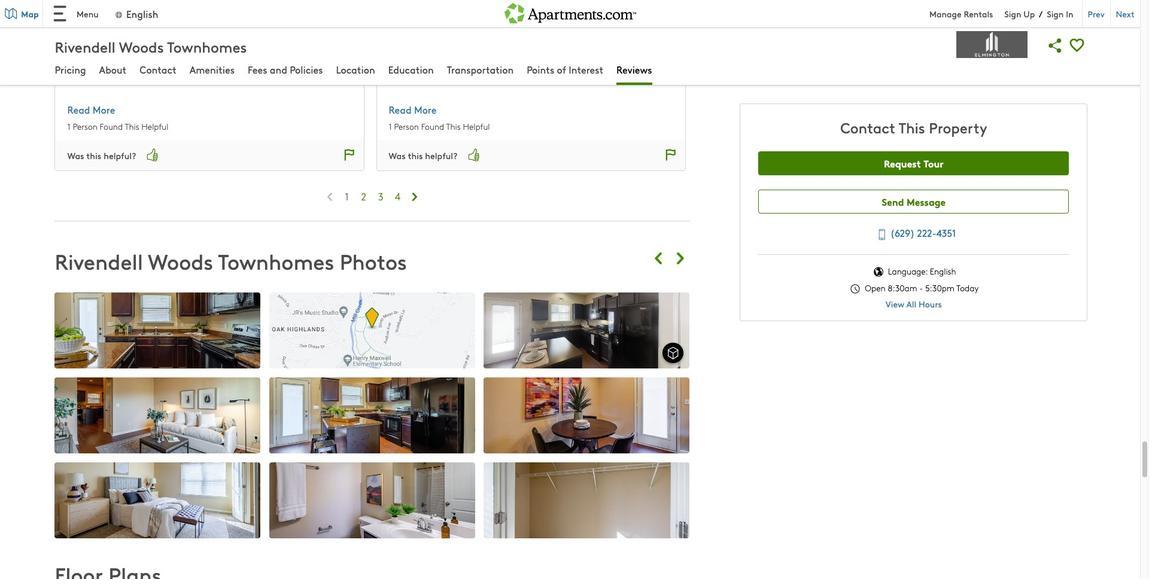 Task type: describe. For each thing, give the bounding box(es) containing it.
apartments.com logo image
[[504, 0, 636, 23]]

amenities button
[[190, 63, 235, 78]]

the down efficient
[[228, 40, 243, 53]]

servicing.
[[67, 40, 107, 53]]

townhomes for rivendell woods townhomes photos
[[218, 246, 334, 275]]

photos
[[340, 246, 407, 275]]

well
[[198, 71, 214, 84]]

manage
[[930, 7, 962, 19]]

menu button
[[43, 0, 108, 28]]

found for 1st read more link
[[100, 121, 123, 132]]

rivendell for rivendell woods townhomes photos
[[55, 246, 143, 275]]

was for second read more link from left
[[389, 149, 406, 161]]

day,
[[271, 40, 289, 53]]

0 vertical spatial dedicated
[[277, 56, 320, 68]]

english link
[[114, 7, 158, 20]]

send message
[[882, 194, 946, 208]]

have inside so far everything is clean, quiet, and everyone is friendly. not a lot of traffic and parking is great! just wish i would have gotten an updated version.
[[595, 40, 615, 53]]

2 was this helpful? from the left
[[389, 149, 457, 161]]

verified
[[67, 3, 106, 18]]

an
[[650, 40, 661, 53]]

interest
[[569, 63, 603, 76]]

2 this from the left
[[408, 149, 423, 161]]

points
[[527, 63, 554, 76]]

hours
[[919, 298, 942, 310]]

1 sign from the left
[[1005, 7, 1021, 19]]

the
[[151, 87, 166, 99]]

contact for contact this property
[[841, 117, 895, 137]]

1 read more link from the left
[[67, 103, 115, 116]]

the left fees
[[229, 71, 243, 84]]

1 as from the left
[[186, 71, 195, 84]]

is up parking
[[465, 25, 471, 37]]

the up keeping
[[67, 56, 82, 68]]

read more 1 person found this helpful for second read more link from left
[[389, 103, 490, 132]]

1 more from the left
[[93, 103, 115, 116]]

about button
[[99, 63, 127, 78]]

there
[[67, 87, 90, 99]]

and down everything
[[429, 40, 446, 53]]

is left very
[[196, 25, 202, 37]]

0 vertical spatial you
[[271, 25, 286, 37]]

1 helpful? from the left
[[104, 149, 136, 161]]

had.
[[331, 87, 350, 99]]

maintenance
[[165, 56, 221, 68]]

quiet.
[[108, 25, 133, 37]]

1 helpful from the left
[[141, 121, 168, 132]]

location
[[336, 63, 375, 76]]

2 horizontal spatial this
[[899, 117, 925, 137]]

clean, inside nice and quiet.  management is very efficient if you need servicing.  usually you can get service the same day, if not then the next business day.  maintenance is extremely dedicated to keeping the grounds clean, as well as the dumpster.  he is out there continuously. the best maintenance man we have ever had. definitely dedicated to his job.
[[157, 71, 183, 84]]

1 horizontal spatial to
[[322, 56, 331, 68]]

reviews
[[617, 63, 652, 76]]

gotten
[[618, 40, 647, 53]]

and inside fees and policies button
[[270, 63, 287, 76]]

points of interest
[[527, 63, 603, 76]]

0 horizontal spatial dedicated
[[110, 102, 153, 115]]

2 as from the left
[[217, 71, 226, 84]]

1 this from the left
[[86, 149, 101, 161]]

send message button
[[759, 190, 1069, 214]]

fees
[[248, 63, 267, 76]]

next
[[84, 56, 103, 68]]

more information image
[[145, 4, 155, 15]]

nice and quiet.  management is very efficient if you need servicing.  usually you can get service the same day, if not then the next business day.  maintenance is extremely dedicated to keeping the grounds clean, as well as the dumpster.  he is out there continuously. the best maintenance man we have ever had. definitely dedicated to his job.
[[67, 25, 350, 115]]

is up would
[[589, 25, 595, 37]]

very
[[205, 25, 222, 37]]

wish
[[540, 40, 559, 53]]

contact button
[[140, 63, 176, 78]]

open 8:30am - 5:30pm today
[[863, 283, 979, 294]]

1 horizontal spatial english
[[930, 266, 956, 277]]

prev link
[[1082, 0, 1110, 28]]

business
[[106, 56, 142, 68]]

keeping
[[67, 71, 101, 84]]

transportation
[[447, 63, 514, 76]]

usually
[[110, 40, 141, 53]]

previous image
[[650, 249, 669, 268]]

fees and policies button
[[248, 63, 323, 78]]

is down "service"
[[223, 56, 230, 68]]

sign in link
[[1047, 7, 1074, 19]]

1 horizontal spatial this
[[446, 121, 461, 132]]

out
[[315, 71, 330, 84]]

request
[[884, 156, 921, 170]]

view all hours
[[886, 298, 942, 310]]

and up "just"
[[529, 25, 545, 37]]

2
[[361, 190, 366, 203]]

everyone
[[548, 25, 587, 37]]

0 horizontal spatial if
[[263, 25, 269, 37]]

up
[[1024, 7, 1035, 19]]

send
[[882, 194, 904, 208]]

contact this property
[[841, 117, 987, 137]]

0 horizontal spatial 1
[[67, 121, 70, 132]]

menu
[[77, 8, 99, 20]]

same
[[245, 40, 269, 53]]

view
[[886, 298, 904, 310]]

2 sign from the left
[[1047, 7, 1064, 19]]

is left great!
[[484, 40, 490, 53]]

is right the he
[[307, 71, 313, 84]]

222-
[[917, 226, 937, 239]]

5:30pm
[[925, 283, 955, 294]]

would
[[566, 40, 592, 53]]

reviews button
[[617, 63, 652, 78]]

his
[[167, 102, 179, 115]]

open
[[865, 283, 886, 294]]

lot
[[662, 25, 673, 37]]

grounds
[[120, 71, 155, 84]]

parking
[[449, 40, 481, 53]]

i
[[562, 40, 564, 53]]

today
[[957, 283, 979, 294]]

traffic
[[400, 40, 427, 53]]

message
[[907, 194, 946, 208]]



Task type: locate. For each thing, give the bounding box(es) containing it.
you up day,
[[271, 25, 286, 37]]

transportation button
[[447, 63, 514, 78]]

language: english
[[886, 266, 956, 277]]

1 vertical spatial to
[[156, 102, 165, 115]]

(629) 222-4351 link
[[872, 225, 956, 243]]

1 vertical spatial clean,
[[157, 71, 183, 84]]

1 horizontal spatial was
[[389, 149, 406, 161]]

0 horizontal spatial this
[[86, 149, 101, 161]]

0 horizontal spatial clean,
[[157, 71, 183, 84]]

need
[[289, 25, 310, 37]]

person down the definitely
[[73, 121, 97, 132]]

2 was from the left
[[389, 149, 406, 161]]

0 horizontal spatial have
[[287, 87, 308, 99]]

1 horizontal spatial helpful
[[463, 121, 490, 132]]

0 vertical spatial english
[[126, 7, 158, 20]]

1 vertical spatial contact
[[841, 117, 895, 137]]

job.
[[182, 102, 198, 115]]

extremely
[[232, 56, 274, 68]]

of down so
[[389, 40, 397, 53]]

2 read more link from the left
[[389, 103, 437, 116]]

all
[[907, 298, 917, 310]]

1 was from the left
[[67, 149, 84, 161]]

the
[[228, 40, 243, 53], [67, 56, 82, 68], [103, 71, 118, 84], [229, 71, 243, 84]]

read more link down there
[[67, 103, 115, 116]]

woods for rivendell woods townhomes photos
[[148, 246, 213, 275]]

3
[[378, 190, 383, 203]]

1 found from the left
[[100, 121, 123, 132]]

read more 1 person found this helpful
[[67, 103, 168, 132], [389, 103, 490, 132]]

rentals
[[964, 7, 993, 19]]

this
[[86, 149, 101, 161], [408, 149, 423, 161]]

if
[[263, 25, 269, 37], [292, 40, 297, 53]]

prev
[[1088, 7, 1105, 19]]

person
[[73, 121, 97, 132], [394, 121, 419, 132]]

a
[[653, 25, 659, 37]]

contact up the
[[140, 63, 176, 76]]

language:
[[888, 266, 928, 277]]

to
[[322, 56, 331, 68], [156, 102, 165, 115]]

share listing image
[[1045, 35, 1066, 56]]

rivendell for rivendell woods townhomes
[[55, 36, 115, 56]]

get
[[179, 40, 194, 53]]

1 horizontal spatial contact
[[841, 117, 895, 137]]

1 horizontal spatial person
[[394, 121, 419, 132]]

helpful down the his
[[141, 121, 168, 132]]

if up "same"
[[263, 25, 269, 37]]

education
[[388, 63, 434, 76]]

pricing button
[[55, 63, 86, 78]]

everything
[[416, 25, 462, 37]]

and up the servicing.
[[89, 25, 106, 37]]

if left not
[[292, 40, 297, 53]]

rivendell
[[55, 36, 115, 56], [55, 246, 143, 275]]

request tour
[[884, 156, 944, 170]]

0 vertical spatial if
[[263, 25, 269, 37]]

of right points
[[557, 63, 566, 76]]

was this helpful?
[[67, 149, 136, 161], [389, 149, 457, 161]]

education button
[[388, 63, 434, 78]]

english
[[126, 7, 158, 20], [930, 266, 956, 277]]

townhomes
[[167, 36, 247, 56], [218, 246, 334, 275]]

have inside nice and quiet.  management is very efficient if you need servicing.  usually you can get service the same day, if not then the next business day.  maintenance is extremely dedicated to keeping the grounds clean, as well as the dumpster.  he is out there continuously. the best maintenance man we have ever had. definitely dedicated to his job.
[[287, 87, 308, 99]]

about
[[99, 63, 127, 76]]

found down education button
[[421, 121, 444, 132]]

request tour button
[[759, 151, 1069, 175]]

property
[[929, 117, 987, 137]]

english up quiet.
[[126, 7, 158, 20]]

rivendell woods townhomes photos
[[55, 246, 407, 275]]

0 horizontal spatial read
[[67, 103, 90, 116]]

points of interest button
[[527, 63, 603, 78]]

so
[[389, 25, 399, 37]]

clean, inside so far everything is clean, quiet, and everyone is friendly. not a lot of traffic and parking is great! just wish i would have gotten an updated version.
[[474, 25, 499, 37]]

so far everything is clean, quiet, and everyone is friendly. not a lot of traffic and parking is great! just wish i would have gotten an updated version.
[[389, 25, 673, 68]]

was this helpful? up 4
[[389, 149, 457, 161]]

1 horizontal spatial read more link
[[389, 103, 437, 116]]

0 horizontal spatial read more link
[[67, 103, 115, 116]]

not
[[635, 25, 651, 37]]

next image
[[670, 249, 689, 268]]

1 horizontal spatial of
[[557, 63, 566, 76]]

0 horizontal spatial found
[[100, 121, 123, 132]]

1 horizontal spatial if
[[292, 40, 297, 53]]

read more 1 person found this helpful for 1st read more link
[[67, 103, 168, 132]]

tour
[[924, 156, 944, 170]]

0 horizontal spatial english
[[126, 7, 158, 20]]

0 vertical spatial have
[[595, 40, 615, 53]]

2 helpful? from the left
[[425, 149, 457, 161]]

0 horizontal spatial of
[[389, 40, 397, 53]]

found down the definitely
[[100, 121, 123, 132]]

1 horizontal spatial clean,
[[474, 25, 499, 37]]

dedicated down the continuously.
[[110, 102, 153, 115]]

0 horizontal spatial helpful?
[[104, 149, 136, 161]]

updated
[[389, 56, 425, 68]]

0 horizontal spatial read more 1 person found this helpful
[[67, 103, 168, 132]]

0 horizontal spatial to
[[156, 102, 165, 115]]

0 vertical spatial rivendell
[[55, 36, 115, 56]]

verified renter
[[67, 3, 142, 18]]

1 left 2
[[345, 190, 349, 203]]

helpful?
[[104, 149, 136, 161], [425, 149, 457, 161]]

efficient
[[225, 25, 261, 37]]

read down there
[[67, 103, 90, 116]]

0 vertical spatial contact
[[140, 63, 176, 76]]

read
[[67, 103, 90, 116], [389, 103, 412, 116]]

definitely
[[67, 102, 108, 115]]

0 vertical spatial of
[[389, 40, 397, 53]]

1 read from the left
[[67, 103, 90, 116]]

contact for contact 'button'
[[140, 63, 176, 76]]

pricing
[[55, 63, 86, 76]]

1 vertical spatial rivendell
[[55, 246, 143, 275]]

and inside nice and quiet.  management is very efficient if you need servicing.  usually you can get service the same day, if not then the next business day.  maintenance is extremely dedicated to keeping the grounds clean, as well as the dumpster.  he is out there continuously. the best maintenance man we have ever had. definitely dedicated to his job.
[[89, 25, 106, 37]]

/
[[1039, 8, 1043, 20]]

0 horizontal spatial was this helpful?
[[67, 149, 136, 161]]

1 horizontal spatial 1
[[345, 190, 349, 203]]

dumpster.
[[246, 71, 289, 84]]

1 down the definitely
[[67, 121, 70, 132]]

2 person from the left
[[394, 121, 419, 132]]

2 helpful from the left
[[463, 121, 490, 132]]

0 horizontal spatial person
[[73, 121, 97, 132]]

man
[[250, 87, 270, 99]]

nice
[[67, 25, 86, 37]]

2 found from the left
[[421, 121, 444, 132]]

clean, up great!
[[474, 25, 499, 37]]

1 vertical spatial have
[[287, 87, 308, 99]]

2 read from the left
[[389, 103, 412, 116]]

clean, up best
[[157, 71, 183, 84]]

not
[[300, 40, 314, 53]]

found for second read more link from left
[[421, 121, 444, 132]]

townhomes for rivendell woods townhomes
[[167, 36, 247, 56]]

then
[[317, 40, 337, 53]]

english up 5:30pm in the right of the page
[[930, 266, 956, 277]]

0 horizontal spatial helpful
[[141, 121, 168, 132]]

1 vertical spatial of
[[557, 63, 566, 76]]

1 was this helpful? from the left
[[67, 149, 136, 161]]

amenities
[[190, 63, 235, 76]]

0 horizontal spatial this
[[125, 121, 139, 132]]

in
[[1066, 7, 1074, 19]]

day.
[[144, 56, 162, 68]]

1 horizontal spatial was this helpful?
[[389, 149, 457, 161]]

1 vertical spatial english
[[930, 266, 956, 277]]

fees and policies
[[248, 63, 323, 76]]

1 horizontal spatial sign
[[1047, 7, 1064, 19]]

1 vertical spatial if
[[292, 40, 297, 53]]

great!
[[493, 40, 518, 53]]

0 horizontal spatial more
[[93, 103, 115, 116]]

manage rentals link
[[930, 7, 1005, 19]]

-
[[920, 283, 923, 294]]

read more link down education button
[[389, 103, 437, 116]]

0 horizontal spatial sign
[[1005, 7, 1021, 19]]

0 horizontal spatial as
[[186, 71, 195, 84]]

as
[[186, 71, 195, 84], [217, 71, 226, 84]]

read down education button
[[389, 103, 412, 116]]

1 rivendell from the top
[[55, 36, 115, 56]]

4351
[[937, 226, 956, 239]]

and right fees
[[270, 63, 287, 76]]

1 horizontal spatial found
[[421, 121, 444, 132]]

1 person from the left
[[73, 121, 97, 132]]

to left the his
[[156, 102, 165, 115]]

the up the continuously.
[[103, 71, 118, 84]]

1 vertical spatial townhomes
[[218, 246, 334, 275]]

contact up request
[[841, 117, 895, 137]]

maintenance
[[190, 87, 247, 99]]

map link
[[0, 0, 43, 28]]

sign up link
[[1005, 7, 1035, 19]]

read more 1 person found this helpful down the continuously.
[[67, 103, 168, 132]]

1 read more 1 person found this helpful from the left
[[67, 103, 168, 132]]

ever
[[310, 87, 328, 99]]

policies
[[290, 63, 323, 76]]

as right "well"
[[217, 71, 226, 84]]

1 horizontal spatial read more 1 person found this helpful
[[389, 103, 490, 132]]

best
[[169, 87, 187, 99]]

was for 1st read more link
[[67, 149, 84, 161]]

1 down education button
[[389, 121, 392, 132]]

sign left up
[[1005, 7, 1021, 19]]

have down the he
[[287, 87, 308, 99]]

sign left in on the top of the page
[[1047, 7, 1064, 19]]

0 horizontal spatial you
[[143, 40, 158, 53]]

dedicated up the he
[[277, 56, 320, 68]]

1 horizontal spatial you
[[271, 25, 286, 37]]

more down education button
[[414, 103, 437, 116]]

was this helpful? down the definitely
[[67, 149, 136, 161]]

more down the continuously.
[[93, 103, 115, 116]]

quiet,
[[502, 25, 526, 37]]

next
[[1116, 7, 1135, 19]]

1 vertical spatial dedicated
[[110, 102, 153, 115]]

1 horizontal spatial this
[[408, 149, 423, 161]]

1 horizontal spatial have
[[595, 40, 615, 53]]

we
[[272, 87, 284, 99]]

property management company logo image
[[956, 31, 1028, 58]]

0 vertical spatial townhomes
[[167, 36, 247, 56]]

2 horizontal spatial 1
[[389, 121, 392, 132]]

2 rivendell from the top
[[55, 246, 143, 275]]

woods for rivendell woods townhomes
[[119, 36, 164, 56]]

as left "well"
[[186, 71, 195, 84]]

have down friendly.
[[595, 40, 615, 53]]

2 more from the left
[[414, 103, 437, 116]]

far
[[402, 25, 414, 37]]

person down education button
[[394, 121, 419, 132]]

read more 1 person found this helpful down education button
[[389, 103, 490, 132]]

0 vertical spatial woods
[[119, 36, 164, 56]]

0 horizontal spatial was
[[67, 149, 84, 161]]

rivendell woods townhomes
[[55, 36, 247, 56]]

location button
[[336, 63, 375, 78]]

(629)
[[890, 226, 915, 239]]

1 horizontal spatial read
[[389, 103, 412, 116]]

of inside so far everything is clean, quiet, and everyone is friendly. not a lot of traffic and parking is great! just wish i would have gotten an updated version.
[[389, 40, 397, 53]]

to down the then
[[322, 56, 331, 68]]

1 vertical spatial woods
[[148, 246, 213, 275]]

was down the definitely
[[67, 149, 84, 161]]

4
[[395, 190, 400, 203]]

0 horizontal spatial contact
[[140, 63, 176, 76]]

2 read more 1 person found this helpful from the left
[[389, 103, 490, 132]]

was up 4
[[389, 149, 406, 161]]

1 horizontal spatial as
[[217, 71, 226, 84]]

of inside button
[[557, 63, 566, 76]]

you up day.
[[143, 40, 158, 53]]

(629) 222-4351
[[890, 226, 956, 239]]

0 vertical spatial to
[[322, 56, 331, 68]]

1 vertical spatial you
[[143, 40, 158, 53]]

1 horizontal spatial helpful?
[[425, 149, 457, 161]]

1 horizontal spatial dedicated
[[277, 56, 320, 68]]

1 horizontal spatial more
[[414, 103, 437, 116]]

friendly.
[[598, 25, 632, 37]]

0 vertical spatial clean,
[[474, 25, 499, 37]]

helpful down transportation button
[[463, 121, 490, 132]]



Task type: vqa. For each thing, say whether or not it's contained in the screenshot.
topmost Atlantic City Line icon
no



